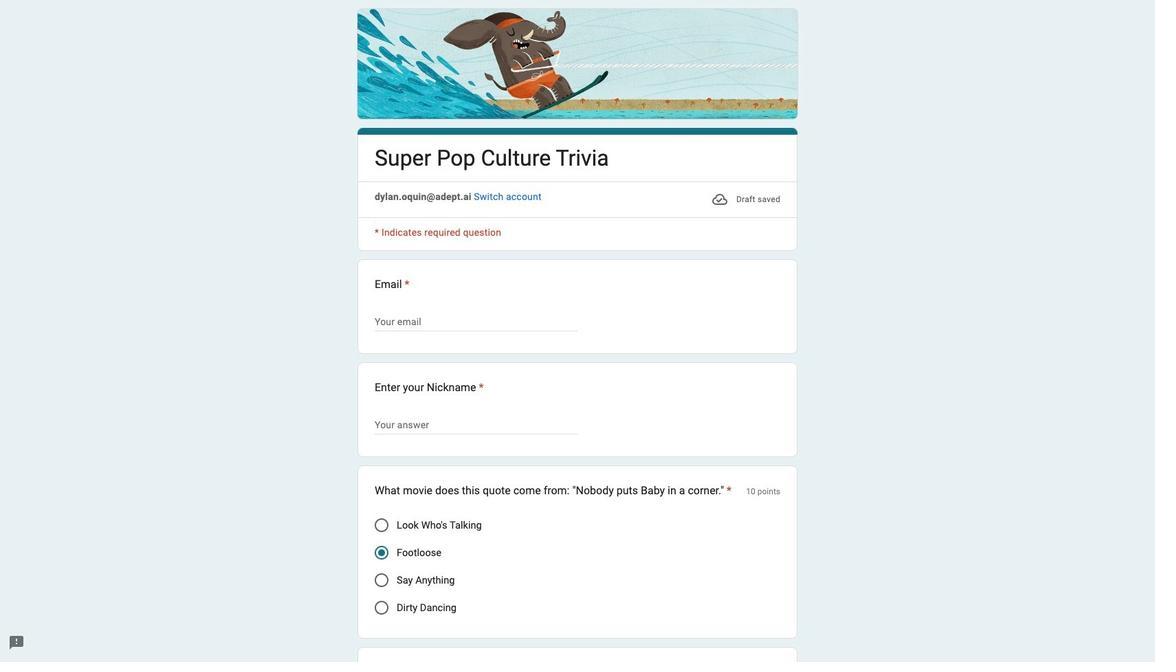 Task type: locate. For each thing, give the bounding box(es) containing it.
Your email email field
[[375, 314, 578, 330]]

1 heading from the top
[[375, 144, 609, 173]]

1 vertical spatial required question element
[[476, 380, 484, 396]]

required question element for 2nd heading
[[402, 277, 410, 293]]

heading
[[375, 144, 609, 173], [375, 277, 781, 293], [375, 380, 484, 396], [375, 483, 732, 499]]

2 vertical spatial required question element
[[724, 483, 732, 499]]

dirty dancing image
[[375, 601, 389, 615]]

Look Who's Talking radio
[[375, 519, 389, 532]]

0 horizontal spatial required question element
[[402, 277, 410, 293]]

None text field
[[375, 417, 578, 433]]

list
[[358, 259, 798, 662]]

0 vertical spatial required question element
[[402, 277, 410, 293]]

4 heading from the top
[[375, 483, 732, 499]]

required question element
[[402, 277, 410, 293], [476, 380, 484, 396], [724, 483, 732, 499]]

list item
[[358, 259, 798, 354]]

2 horizontal spatial required question element
[[724, 483, 732, 499]]

2 heading from the top
[[375, 277, 781, 293]]

1 horizontal spatial required question element
[[476, 380, 484, 396]]

status
[[712, 190, 781, 209]]



Task type: vqa. For each thing, say whether or not it's contained in the screenshot.
translated a
no



Task type: describe. For each thing, give the bounding box(es) containing it.
required question element for first heading from the bottom of the page
[[724, 483, 732, 499]]

Dirty Dancing radio
[[375, 601, 389, 615]]

report a problem to google image
[[8, 635, 25, 651]]

required question element for 2nd heading from the bottom of the page
[[476, 380, 484, 396]]

say anything image
[[375, 574, 389, 587]]

Say Anything radio
[[375, 574, 389, 587]]

Footloose radio
[[375, 546, 389, 560]]

total points possible for this question. note
[[746, 483, 781, 501]]

look who's talking image
[[375, 519, 389, 532]]

3 heading from the top
[[375, 380, 484, 396]]

footloose image
[[378, 550, 385, 556]]



